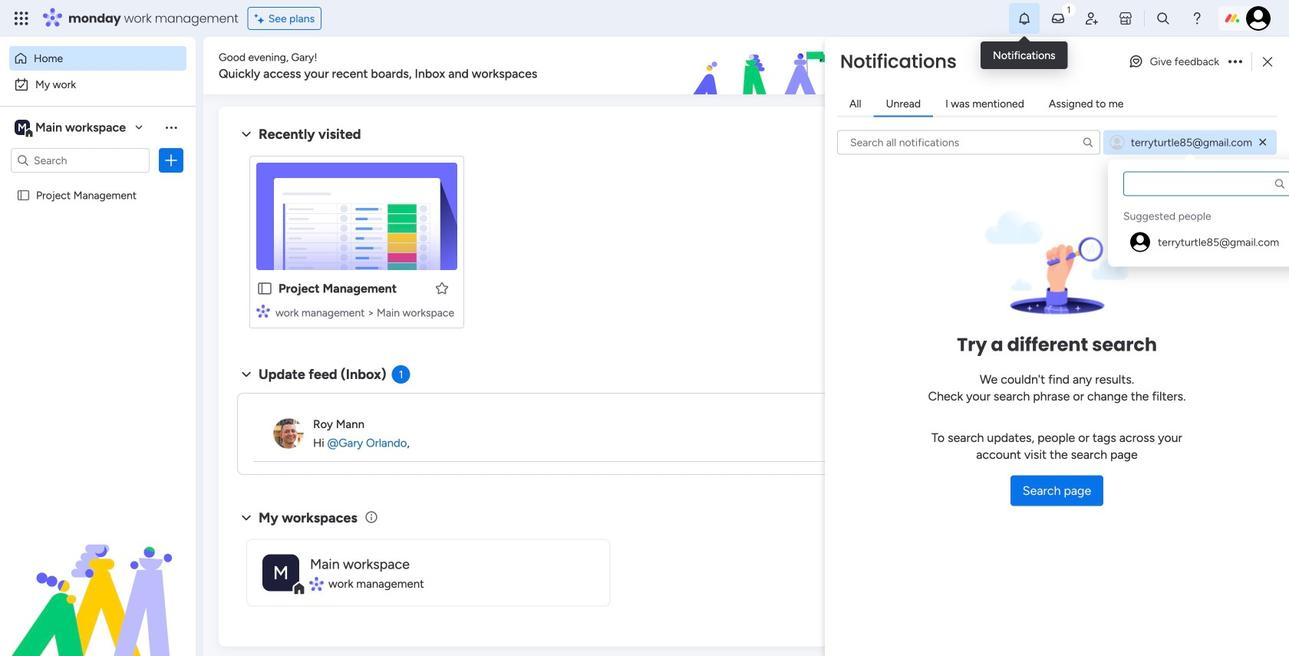 Task type: locate. For each thing, give the bounding box(es) containing it.
templates image image
[[1050, 116, 1253, 222]]

give feedback image
[[1129, 54, 1144, 69]]

0 vertical spatial lottie animation element
[[602, 37, 1033, 95]]

1 element
[[392, 365, 410, 384]]

suggested people row
[[1124, 202, 1212, 224]]

roy mann image
[[273, 418, 304, 449]]

gary orlando image
[[1247, 6, 1271, 31]]

Search for content search field
[[1124, 172, 1290, 196]]

1 vertical spatial workspace image
[[263, 555, 299, 591]]

list box
[[1121, 172, 1290, 258], [0, 179, 196, 416]]

lottie animation element
[[602, 37, 1033, 95], [0, 501, 196, 656]]

1 vertical spatial lottie animation element
[[0, 501, 196, 656]]

search image
[[1082, 136, 1094, 149]]

1 horizontal spatial lottie animation element
[[602, 37, 1033, 95]]

search image
[[1274, 178, 1287, 190]]

0 horizontal spatial workspace image
[[15, 119, 30, 136]]

public board image
[[256, 280, 273, 297]]

workspace options image
[[163, 120, 179, 135]]

1 horizontal spatial workspace image
[[263, 555, 299, 591]]

0 vertical spatial lottie animation image
[[602, 37, 1033, 95]]

lottie animation image
[[602, 37, 1033, 95], [0, 501, 196, 656]]

0 horizontal spatial lottie animation image
[[0, 501, 196, 656]]

option
[[9, 46, 187, 71], [9, 72, 187, 97], [0, 182, 196, 185]]

public board image
[[16, 188, 31, 203]]

dialog
[[825, 37, 1290, 656]]

None search field
[[837, 130, 1101, 155], [1124, 172, 1290, 196], [837, 130, 1101, 155], [1124, 172, 1290, 196]]

invite members image
[[1085, 11, 1100, 26]]

1 horizontal spatial lottie animation image
[[602, 37, 1033, 95]]

workspace image
[[15, 119, 30, 136], [263, 555, 299, 591]]

tree grid
[[1124, 202, 1290, 258]]

lottie animation image for the leftmost lottie animation element
[[0, 501, 196, 656]]

search everything image
[[1156, 11, 1171, 26]]

help center element
[[1036, 440, 1266, 502]]

notifications image
[[1017, 11, 1032, 26]]

close recently visited image
[[237, 125, 256, 144]]

2 vertical spatial option
[[0, 182, 196, 185]]

0 vertical spatial option
[[9, 46, 187, 71]]

v2 user feedback image
[[1049, 57, 1060, 74]]

Search in workspace field
[[32, 152, 128, 169]]

1 vertical spatial lottie animation image
[[0, 501, 196, 656]]



Task type: describe. For each thing, give the bounding box(es) containing it.
terryturtle85@gmail.com image
[[1110, 135, 1125, 150]]

add to favorites image
[[434, 281, 450, 296]]

help image
[[1190, 11, 1205, 26]]

getting started element
[[1036, 367, 1266, 428]]

0 horizontal spatial lottie animation element
[[0, 501, 196, 656]]

v2 bolt switch image
[[1168, 57, 1177, 74]]

Search all notifications search field
[[837, 130, 1101, 155]]

monday marketplace image
[[1118, 11, 1134, 26]]

1 horizontal spatial list box
[[1121, 172, 1290, 258]]

workspace selection element
[[15, 118, 128, 138]]

select product image
[[14, 11, 29, 26]]

1 vertical spatial option
[[9, 72, 187, 97]]

options image
[[1229, 57, 1243, 66]]

[object object] element
[[1124, 227, 1290, 258]]

see plans image
[[255, 10, 268, 27]]

0 vertical spatial workspace image
[[15, 119, 30, 136]]

close my workspaces image
[[237, 509, 256, 527]]

close update feed (inbox) image
[[237, 365, 256, 384]]

0 horizontal spatial list box
[[0, 179, 196, 416]]

contact sales element
[[1036, 514, 1266, 575]]

1 image
[[1062, 1, 1076, 18]]

lottie animation image for the top lottie animation element
[[602, 37, 1033, 95]]

update feed image
[[1051, 11, 1066, 26]]

options image
[[163, 153, 179, 168]]



Task type: vqa. For each thing, say whether or not it's contained in the screenshot.
Close Recently Visited image
yes



